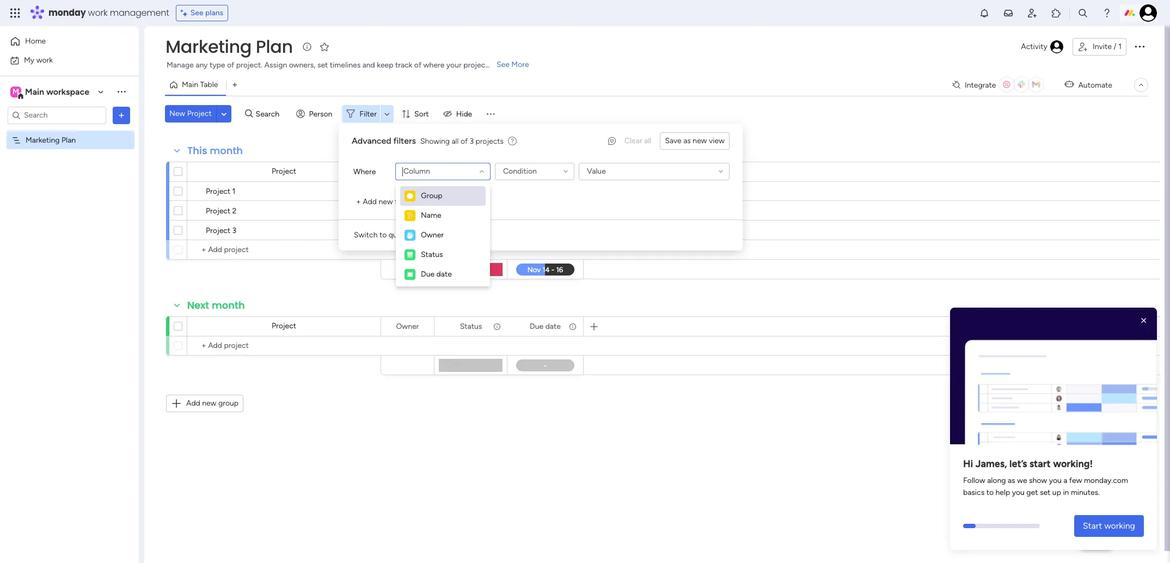Task type: locate. For each thing, give the bounding box(es) containing it.
0 vertical spatial owner field
[[393, 166, 422, 178]]

0 vertical spatial filters
[[393, 136, 416, 146]]

1 vertical spatial date
[[436, 270, 452, 279]]

1 horizontal spatial new
[[379, 197, 393, 206]]

due for 1st due date field from the top of the page
[[530, 167, 544, 176]]

month for next month
[[212, 298, 245, 312]]

work inside button
[[36, 55, 53, 65]]

/
[[1114, 42, 1117, 51]]

1 vertical spatial see
[[497, 60, 510, 69]]

as inside button
[[684, 136, 691, 145]]

up
[[1053, 488, 1061, 497]]

1 horizontal spatial plan
[[256, 34, 293, 59]]

1 horizontal spatial marketing
[[166, 34, 252, 59]]

work for monday
[[88, 7, 108, 19]]

you left the a
[[1049, 476, 1062, 485]]

marketing down search in workspace field at the left of page
[[26, 135, 60, 145]]

as
[[684, 136, 691, 145], [1008, 476, 1015, 485]]

group
[[421, 191, 442, 200]]

follow along as we show you a few monday.com basics to help you get set up in minutes.
[[963, 476, 1128, 497]]

to left help
[[987, 488, 994, 497]]

0 vertical spatial due date field
[[527, 166, 564, 178]]

date
[[545, 167, 561, 176], [436, 270, 452, 279], [545, 322, 561, 331]]

new left the group
[[202, 399, 216, 408]]

new left filter
[[379, 197, 393, 206]]

options image down workspace options image
[[116, 110, 127, 121]]

1 vertical spatial marketing plan
[[26, 135, 76, 145]]

0 horizontal spatial main
[[25, 86, 44, 97]]

option
[[0, 130, 139, 132]]

to left quick
[[380, 230, 387, 240]]

activity
[[1021, 42, 1048, 51]]

1 vertical spatial you
[[1012, 488, 1025, 497]]

to
[[380, 230, 387, 240], [987, 488, 994, 497]]

1 vertical spatial status field
[[457, 320, 485, 332]]

my work
[[24, 55, 53, 65]]

you down we
[[1012, 488, 1025, 497]]

main inside button
[[182, 80, 198, 89]]

project 3
[[206, 226, 236, 235]]

month for this month
[[210, 144, 243, 157]]

plans
[[205, 8, 223, 17]]

1 horizontal spatial you
[[1049, 476, 1062, 485]]

3 inside advanced filters showing all of 3 projects
[[470, 136, 474, 146]]

1 right /
[[1119, 42, 1122, 51]]

1 vertical spatial due date field
[[527, 320, 564, 332]]

0 horizontal spatial add
[[186, 399, 200, 408]]

working
[[1104, 521, 1135, 531]]

project
[[187, 109, 212, 118], [272, 167, 296, 176], [206, 187, 230, 196], [206, 206, 230, 216], [206, 226, 230, 235], [272, 321, 296, 331]]

0 vertical spatial set
[[317, 60, 328, 70]]

see plans button
[[176, 5, 228, 21]]

0 vertical spatial see
[[190, 8, 203, 17]]

plan
[[256, 34, 293, 59], [62, 135, 76, 145]]

home
[[25, 36, 46, 46]]

set down add to favorites image
[[317, 60, 328, 70]]

0 horizontal spatial to
[[380, 230, 387, 240]]

1 vertical spatial owner field
[[393, 320, 422, 332]]

to inside button
[[380, 230, 387, 240]]

help
[[996, 488, 1010, 497]]

month inside field
[[210, 144, 243, 157]]

1 vertical spatial 3
[[232, 226, 236, 235]]

1 horizontal spatial to
[[987, 488, 994, 497]]

1 vertical spatial 1
[[232, 187, 235, 196]]

due for 2nd due date field from the top
[[530, 322, 544, 331]]

3 left projects
[[470, 136, 474, 146]]

set
[[317, 60, 328, 70], [1040, 488, 1051, 497]]

see inside see more link
[[497, 60, 510, 69]]

1 vertical spatial owner
[[421, 230, 444, 240]]

all right 'showing'
[[452, 136, 459, 146]]

set left up
[[1040, 488, 1051, 497]]

1 up 2
[[232, 187, 235, 196]]

v2 user feedback image
[[608, 135, 616, 147]]

let's
[[1010, 458, 1027, 470]]

month right this
[[210, 144, 243, 157]]

month
[[210, 144, 243, 157], [212, 298, 245, 312]]

0 horizontal spatial see
[[190, 8, 203, 17]]

work
[[88, 7, 108, 19], [36, 55, 53, 65]]

as inside follow along as we show you a few monday.com basics to help you get set up in minutes.
[[1008, 476, 1015, 485]]

1 horizontal spatial main
[[182, 80, 198, 89]]

1 horizontal spatial 3
[[470, 136, 474, 146]]

workspace
[[46, 86, 89, 97]]

0 horizontal spatial options image
[[116, 110, 127, 121]]

1 vertical spatial month
[[212, 298, 245, 312]]

hide button
[[439, 105, 479, 123]]

workspace image
[[10, 86, 21, 98]]

1 horizontal spatial see
[[497, 60, 510, 69]]

1 horizontal spatial 1
[[1119, 42, 1122, 51]]

0 vertical spatial status field
[[457, 166, 485, 178]]

month right "next"
[[212, 298, 245, 312]]

0 vertical spatial work
[[88, 7, 108, 19]]

This month field
[[185, 144, 246, 158]]

notifications image
[[979, 8, 990, 19]]

0 vertical spatial you
[[1049, 476, 1062, 485]]

0 horizontal spatial 1
[[232, 187, 235, 196]]

in
[[1063, 488, 1069, 497]]

working on it
[[448, 187, 493, 196]]

0 horizontal spatial set
[[317, 60, 328, 70]]

0 vertical spatial 1
[[1119, 42, 1122, 51]]

column information image
[[493, 167, 502, 176], [493, 322, 502, 331], [569, 322, 577, 331]]

month inside field
[[212, 298, 245, 312]]

0 vertical spatial options image
[[1133, 40, 1146, 53]]

1 horizontal spatial options image
[[1133, 40, 1146, 53]]

1 vertical spatial plan
[[62, 135, 76, 145]]

see
[[190, 8, 203, 17], [497, 60, 510, 69]]

follow
[[963, 476, 985, 485]]

see for see plans
[[190, 8, 203, 17]]

project inside button
[[187, 109, 212, 118]]

1 horizontal spatial work
[[88, 7, 108, 19]]

my
[[24, 55, 34, 65]]

2 horizontal spatial of
[[461, 136, 468, 146]]

see for see more
[[497, 60, 510, 69]]

0 horizontal spatial all
[[452, 136, 459, 146]]

integrate
[[965, 80, 996, 90]]

owner
[[396, 167, 419, 176], [421, 230, 444, 240], [396, 322, 419, 331]]

options image
[[1133, 40, 1146, 53], [116, 110, 127, 121]]

main right workspace image
[[25, 86, 44, 97]]

1 vertical spatial set
[[1040, 488, 1051, 497]]

few
[[1069, 476, 1082, 485]]

where
[[423, 60, 445, 70]]

hide
[[456, 109, 472, 118]]

2 vertical spatial status
[[460, 322, 482, 331]]

2 vertical spatial owner
[[396, 322, 419, 331]]

type
[[210, 60, 225, 70]]

filters down sort popup button
[[393, 136, 416, 146]]

2 horizontal spatial new
[[693, 136, 707, 145]]

+ add new filter button
[[352, 193, 415, 211]]

0 horizontal spatial work
[[36, 55, 53, 65]]

1 owner field from the top
[[393, 166, 422, 178]]

Due date field
[[527, 166, 564, 178], [527, 320, 564, 332]]

0 vertical spatial status
[[460, 167, 482, 176]]

track
[[395, 60, 412, 70]]

main
[[182, 80, 198, 89], [25, 86, 44, 97]]

see left plans
[[190, 8, 203, 17]]

manage
[[167, 60, 194, 70]]

work right monday
[[88, 7, 108, 19]]

due date
[[530, 167, 561, 176], [421, 270, 452, 279], [530, 322, 561, 331]]

all right the clear
[[644, 136, 651, 145]]

add right +
[[363, 197, 377, 206]]

it
[[489, 187, 493, 196]]

1 vertical spatial marketing
[[26, 135, 60, 145]]

we
[[1017, 476, 1027, 485]]

keep
[[377, 60, 393, 70]]

0 vertical spatial due
[[530, 167, 544, 176]]

0 horizontal spatial as
[[684, 136, 691, 145]]

1 vertical spatial to
[[987, 488, 994, 497]]

work right my
[[36, 55, 53, 65]]

plan down search in workspace field at the left of page
[[62, 135, 76, 145]]

0 vertical spatial 3
[[470, 136, 474, 146]]

you
[[1049, 476, 1062, 485], [1012, 488, 1025, 497]]

0 vertical spatial as
[[684, 136, 691, 145]]

1 status field from the top
[[457, 166, 485, 178]]

plan up assign
[[256, 34, 293, 59]]

filters right quick
[[409, 230, 428, 240]]

on
[[478, 187, 487, 196]]

0 horizontal spatial marketing plan
[[26, 135, 76, 145]]

filters
[[393, 136, 416, 146], [409, 230, 428, 240]]

marketing plan up "type" on the left of the page
[[166, 34, 293, 59]]

0 vertical spatial marketing
[[166, 34, 252, 59]]

add
[[363, 197, 377, 206], [186, 399, 200, 408]]

add inside 'button'
[[186, 399, 200, 408]]

select product image
[[10, 8, 21, 19]]

1 all from the left
[[644, 136, 651, 145]]

status
[[460, 167, 482, 176], [421, 250, 443, 259], [460, 322, 482, 331]]

start
[[1030, 458, 1051, 470]]

collapse board header image
[[1137, 81, 1146, 89]]

1 vertical spatial add
[[186, 399, 200, 408]]

filters inside button
[[409, 230, 428, 240]]

marketing
[[166, 34, 252, 59], [26, 135, 60, 145]]

learn more image
[[508, 136, 517, 146]]

0 vertical spatial add
[[363, 197, 377, 206]]

Owner field
[[393, 166, 422, 178], [393, 320, 422, 332]]

marketing plan down search in workspace field at the left of page
[[26, 135, 76, 145]]

save as new view
[[665, 136, 725, 145]]

0 horizontal spatial of
[[227, 60, 234, 70]]

1 horizontal spatial as
[[1008, 476, 1015, 485]]

of left projects
[[461, 136, 468, 146]]

add inside button
[[363, 197, 377, 206]]

1 horizontal spatial set
[[1040, 488, 1051, 497]]

column
[[404, 167, 430, 176]]

help image
[[1102, 8, 1113, 19]]

0 vertical spatial to
[[380, 230, 387, 240]]

of right track
[[414, 60, 422, 70]]

1 vertical spatial status
[[421, 250, 443, 259]]

new
[[693, 136, 707, 145], [379, 197, 393, 206], [202, 399, 216, 408]]

main inside workspace selection element
[[25, 86, 44, 97]]

1 vertical spatial as
[[1008, 476, 1015, 485]]

options image right /
[[1133, 40, 1146, 53]]

+ add new filter
[[356, 197, 411, 206]]

1 vertical spatial new
[[379, 197, 393, 206]]

see left 'more'
[[497, 60, 510, 69]]

management
[[110, 7, 169, 19]]

progress bar
[[963, 524, 976, 528]]

0 vertical spatial month
[[210, 144, 243, 157]]

3 down 2
[[232, 226, 236, 235]]

of right "type" on the left of the page
[[227, 60, 234, 70]]

add left the group
[[186, 399, 200, 408]]

2 vertical spatial due
[[530, 322, 544, 331]]

2 all from the left
[[452, 136, 459, 146]]

Search field
[[253, 106, 286, 121]]

0 vertical spatial new
[[693, 136, 707, 145]]

see inside see plans button
[[190, 8, 203, 17]]

assign
[[264, 60, 287, 70]]

0 vertical spatial marketing plan
[[166, 34, 293, 59]]

1 horizontal spatial of
[[414, 60, 422, 70]]

hi
[[963, 458, 973, 470]]

0 horizontal spatial you
[[1012, 488, 1025, 497]]

main left table
[[182, 80, 198, 89]]

hi james, let's start working!
[[963, 458, 1093, 470]]

all
[[644, 136, 651, 145], [452, 136, 459, 146]]

switch
[[354, 230, 378, 240]]

monday.com
[[1084, 476, 1128, 485]]

as right save
[[684, 136, 691, 145]]

owners,
[[289, 60, 316, 70]]

new left view
[[693, 136, 707, 145]]

0 horizontal spatial marketing
[[26, 135, 60, 145]]

2 vertical spatial new
[[202, 399, 216, 408]]

angle down image
[[221, 110, 227, 118]]

marketing up any on the top of page
[[166, 34, 252, 59]]

sort
[[414, 109, 429, 118]]

1 horizontal spatial add
[[363, 197, 377, 206]]

Status field
[[457, 166, 485, 178], [457, 320, 485, 332]]

0 horizontal spatial new
[[202, 399, 216, 408]]

+ Add project text field
[[193, 243, 376, 256]]

of
[[227, 60, 234, 70], [414, 60, 422, 70], [461, 136, 468, 146]]

as left we
[[1008, 476, 1015, 485]]

0 horizontal spatial plan
[[62, 135, 76, 145]]

1 vertical spatial work
[[36, 55, 53, 65]]

main table button
[[165, 76, 226, 94]]

2 vertical spatial date
[[545, 322, 561, 331]]

due
[[530, 167, 544, 176], [421, 270, 435, 279], [530, 322, 544, 331]]

1 vertical spatial filters
[[409, 230, 428, 240]]

invite
[[1093, 42, 1112, 51]]

column information image
[[569, 167, 577, 176]]

1 horizontal spatial all
[[644, 136, 651, 145]]



Task type: describe. For each thing, give the bounding box(es) containing it.
workspace selection element
[[10, 85, 91, 99]]

autopilot image
[[1065, 77, 1074, 91]]

to inside follow along as we show you a few monday.com basics to help you get set up in minutes.
[[987, 488, 994, 497]]

your
[[446, 60, 462, 70]]

arrow down image
[[381, 107, 394, 120]]

plan inside list box
[[62, 135, 76, 145]]

2 vertical spatial due date
[[530, 322, 561, 331]]

close image
[[1139, 315, 1150, 326]]

done
[[462, 206, 480, 215]]

add new group
[[186, 399, 239, 408]]

get
[[1027, 488, 1038, 497]]

activity button
[[1017, 38, 1068, 56]]

filter
[[395, 197, 411, 206]]

filter
[[360, 109, 377, 118]]

new project
[[169, 109, 212, 118]]

of inside advanced filters showing all of 3 projects
[[461, 136, 468, 146]]

status for 2nd status field from the bottom of the page
[[460, 167, 482, 176]]

0 vertical spatial owner
[[396, 167, 419, 176]]

quick
[[389, 230, 407, 240]]

help button
[[1078, 532, 1116, 550]]

person
[[309, 109, 332, 118]]

workspace options image
[[116, 86, 127, 97]]

project
[[464, 60, 488, 70]]

search everything image
[[1078, 8, 1089, 19]]

next month
[[187, 298, 245, 312]]

inbox image
[[1003, 8, 1014, 19]]

group
[[218, 399, 239, 408]]

clear
[[625, 136, 642, 145]]

lottie animation image
[[950, 312, 1157, 449]]

2 due date field from the top
[[527, 320, 564, 332]]

projects
[[476, 136, 504, 146]]

a
[[1064, 476, 1068, 485]]

see plans
[[190, 8, 223, 17]]

add to favorites image
[[319, 41, 330, 52]]

james,
[[976, 458, 1007, 470]]

1 vertical spatial options image
[[116, 110, 127, 121]]

0 vertical spatial due date
[[530, 167, 561, 176]]

0 horizontal spatial 3
[[232, 226, 236, 235]]

+
[[356, 197, 361, 206]]

timelines
[[330, 60, 361, 70]]

project 2
[[206, 206, 237, 216]]

add new group button
[[166, 395, 243, 412]]

condition
[[503, 167, 537, 176]]

project.
[[236, 60, 262, 70]]

show
[[1029, 476, 1047, 485]]

table
[[200, 80, 218, 89]]

v2 search image
[[245, 108, 253, 120]]

project 1
[[206, 187, 235, 196]]

manage any type of project. assign owners, set timelines and keep track of where your project stands.
[[167, 60, 514, 70]]

start
[[1083, 521, 1102, 531]]

1 due date field from the top
[[527, 166, 564, 178]]

main for main workspace
[[25, 86, 44, 97]]

set inside follow along as we show you a few monday.com basics to help you get set up in minutes.
[[1040, 488, 1051, 497]]

view
[[709, 136, 725, 145]]

start working button
[[1074, 515, 1144, 537]]

switch to quick filters
[[354, 230, 428, 240]]

invite / 1 button
[[1073, 38, 1127, 56]]

james peterson image
[[1140, 4, 1157, 22]]

2 status field from the top
[[457, 320, 485, 332]]

new project button
[[165, 105, 216, 123]]

+ Add project text field
[[193, 339, 376, 352]]

all inside advanced filters showing all of 3 projects
[[452, 136, 459, 146]]

column information image for status
[[493, 322, 502, 331]]

working!
[[1053, 458, 1093, 470]]

0 vertical spatial plan
[[256, 34, 293, 59]]

0 vertical spatial date
[[545, 167, 561, 176]]

menu image
[[485, 108, 496, 119]]

2 owner field from the top
[[393, 320, 422, 332]]

status for second status field
[[460, 322, 482, 331]]

new
[[169, 109, 185, 118]]

monday work management
[[48, 7, 169, 19]]

main table
[[182, 80, 218, 89]]

1 vertical spatial due
[[421, 270, 435, 279]]

advanced
[[352, 136, 391, 146]]

column information image for due date
[[569, 322, 577, 331]]

Search in workspace field
[[23, 109, 91, 121]]

and
[[362, 60, 375, 70]]

this
[[187, 144, 207, 157]]

1 horizontal spatial marketing plan
[[166, 34, 293, 59]]

main workspace
[[25, 86, 89, 97]]

clear all
[[625, 136, 651, 145]]

next
[[187, 298, 209, 312]]

automate
[[1078, 80, 1113, 90]]

my work button
[[7, 51, 117, 69]]

where
[[353, 167, 376, 176]]

main for main table
[[182, 80, 198, 89]]

apps image
[[1051, 8, 1062, 19]]

help
[[1087, 536, 1107, 546]]

new for view
[[693, 136, 707, 145]]

new for filter
[[379, 197, 393, 206]]

save
[[665, 136, 682, 145]]

1 vertical spatial due date
[[421, 270, 452, 279]]

1 inside button
[[1119, 42, 1122, 51]]

monday
[[48, 7, 86, 19]]

sort button
[[397, 105, 435, 123]]

work for my
[[36, 55, 53, 65]]

invite / 1
[[1093, 42, 1122, 51]]

advanced filters showing all of 3 projects
[[352, 136, 504, 146]]

Marketing Plan field
[[163, 34, 296, 59]]

new inside 'button'
[[202, 399, 216, 408]]

m
[[13, 87, 19, 96]]

switch to quick filters button
[[350, 227, 433, 244]]

show board description image
[[300, 41, 314, 52]]

marketing inside list box
[[26, 135, 60, 145]]

name
[[421, 211, 441, 220]]

this month
[[187, 144, 243, 157]]

Next month field
[[185, 298, 248, 313]]

stands.
[[490, 60, 514, 70]]

see more link
[[496, 59, 530, 70]]

see more
[[497, 60, 529, 69]]

basics
[[963, 488, 985, 497]]

start working
[[1083, 521, 1135, 531]]

all inside button
[[644, 136, 651, 145]]

home button
[[7, 33, 117, 50]]

invite members image
[[1027, 8, 1038, 19]]

more
[[512, 60, 529, 69]]

working
[[448, 187, 476, 196]]

along
[[987, 476, 1006, 485]]

minutes.
[[1071, 488, 1100, 497]]

2
[[232, 206, 237, 216]]

add view image
[[233, 81, 237, 89]]

marketing plan inside marketing plan list box
[[26, 135, 76, 145]]

lottie animation element
[[950, 308, 1157, 449]]

marketing plan list box
[[0, 129, 139, 296]]

value
[[587, 167, 606, 176]]

showing
[[420, 136, 450, 146]]

dapulse integrations image
[[952, 81, 961, 89]]

save as new view button
[[660, 132, 730, 150]]



Task type: vqa. For each thing, say whether or not it's contained in the screenshot.
the top the work
yes



